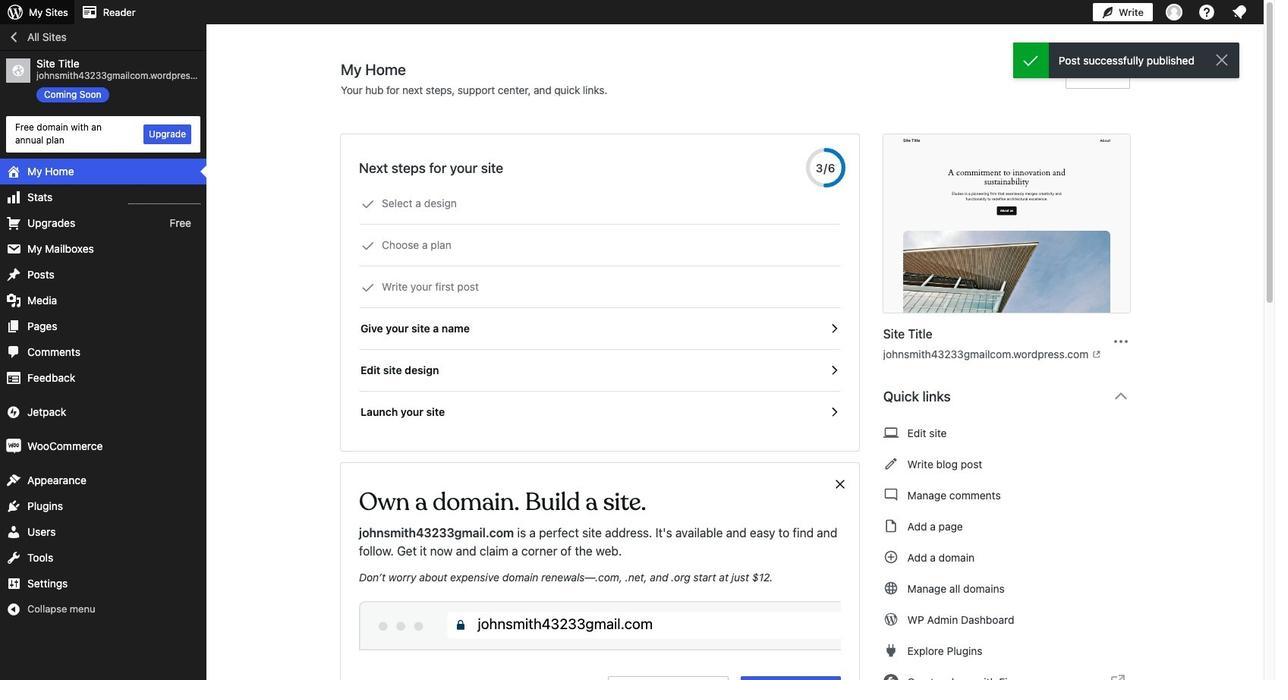 Task type: vqa. For each thing, say whether or not it's contained in the screenshot.
2nd tab from right
no



Task type: locate. For each thing, give the bounding box(es) containing it.
progress bar
[[806, 148, 846, 188]]

launchpad checklist element
[[359, 183, 841, 433]]

2 vertical spatial task enabled image
[[827, 405, 841, 419]]

edit image
[[884, 455, 899, 473]]

1 vertical spatial img image
[[6, 439, 21, 454]]

2 vertical spatial task complete image
[[361, 281, 375, 295]]

more options for site site title image
[[1112, 332, 1131, 350]]

my profile image
[[1166, 4, 1183, 21]]

0 vertical spatial img image
[[6, 404, 21, 420]]

0 vertical spatial task enabled image
[[827, 322, 841, 336]]

manage your notifications image
[[1231, 3, 1249, 21]]

dismiss image
[[1213, 51, 1232, 69]]

img image
[[6, 404, 21, 420], [6, 439, 21, 454]]

1 img image from the top
[[6, 404, 21, 420]]

task enabled image
[[827, 322, 841, 336], [827, 364, 841, 377], [827, 405, 841, 419]]

help image
[[1198, 3, 1216, 21]]

2 task enabled image from the top
[[827, 364, 841, 377]]

1 vertical spatial task enabled image
[[827, 364, 841, 377]]

task complete image
[[361, 197, 375, 211], [361, 239, 375, 253], [361, 281, 375, 295]]

1 vertical spatial task complete image
[[361, 239, 375, 253]]

0 vertical spatial task complete image
[[361, 197, 375, 211]]

dismiss domain name promotion image
[[833, 475, 847, 494]]

main content
[[341, 60, 1143, 680]]



Task type: describe. For each thing, give the bounding box(es) containing it.
notice status
[[1014, 43, 1240, 78]]

insert_drive_file image
[[884, 517, 899, 535]]

mode_comment image
[[884, 486, 899, 504]]

highest hourly views 0 image
[[128, 194, 200, 204]]

2 img image from the top
[[6, 439, 21, 454]]

1 task enabled image from the top
[[827, 322, 841, 336]]

3 task enabled image from the top
[[827, 405, 841, 419]]

3 task complete image from the top
[[361, 281, 375, 295]]

1 task complete image from the top
[[361, 197, 375, 211]]

laptop image
[[884, 424, 899, 442]]

2 task complete image from the top
[[361, 239, 375, 253]]



